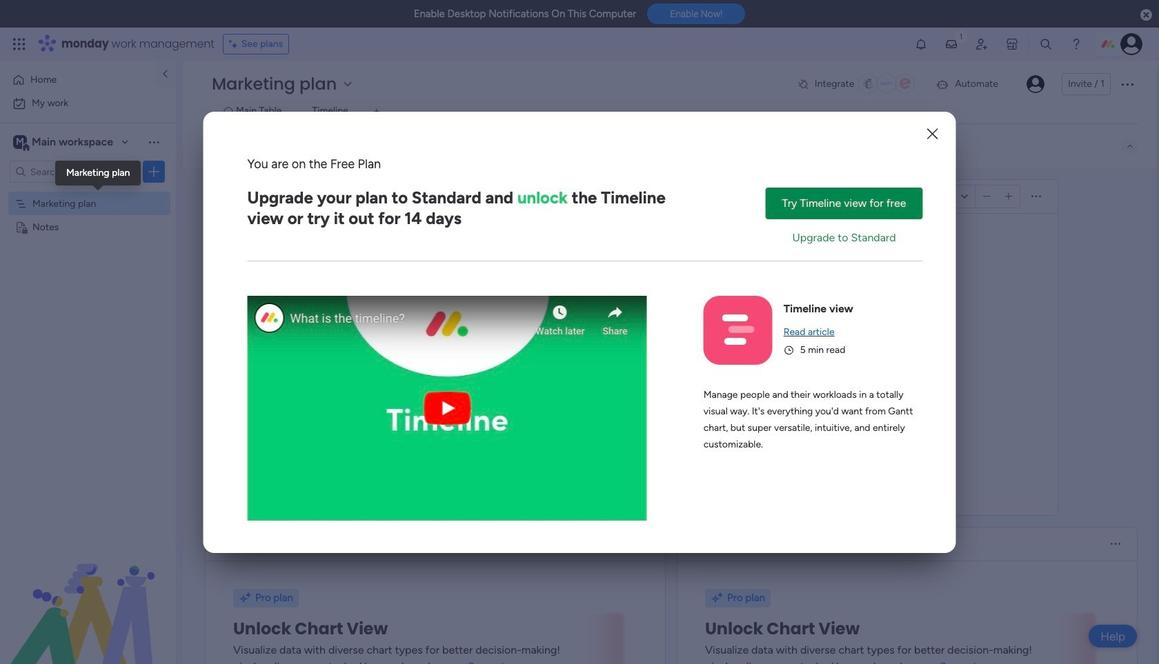 Task type: describe. For each thing, give the bounding box(es) containing it.
invite members image
[[975, 37, 989, 51]]

1 vertical spatial more dots image
[[1111, 539, 1121, 550]]

kendall parks image
[[1027, 75, 1045, 93]]

1 image
[[955, 28, 968, 44]]

dapulse close image
[[1141, 8, 1152, 22]]

payments.pricing.features.titles.timeline image
[[722, 315, 754, 346]]

workspace selection element
[[13, 134, 115, 152]]

Search in workspace field
[[29, 164, 115, 180]]

0 vertical spatial more dots image
[[1032, 192, 1041, 202]]

0 vertical spatial option
[[8, 69, 147, 91]]

kendall parks image
[[1121, 33, 1143, 55]]

help image
[[1070, 37, 1083, 51]]



Task type: locate. For each thing, give the bounding box(es) containing it.
1 vertical spatial option
[[8, 92, 168, 115]]

lottie animation image
[[0, 525, 176, 665]]

chart click to edit element
[[697, 535, 741, 554]]

update feed image
[[945, 37, 959, 51]]

search everything image
[[1039, 37, 1053, 51]]

workspace image
[[13, 135, 27, 150]]

v2 plus image
[[1005, 192, 1013, 202]]

collapse image
[[1125, 141, 1136, 152]]

tab list
[[209, 101, 1139, 124]]

see plans image
[[229, 37, 241, 52]]

tab
[[366, 101, 388, 123]]

main content
[[183, 168, 1159, 665]]

notifications image
[[914, 37, 928, 51]]

2 vertical spatial option
[[0, 191, 176, 194]]

private board image
[[14, 220, 28, 233]]

v2 minus image
[[983, 192, 991, 202]]

0 horizontal spatial more dots image
[[1032, 192, 1041, 202]]

option
[[8, 69, 147, 91], [8, 92, 168, 115], [0, 191, 176, 194]]

1 horizontal spatial more dots image
[[1111, 539, 1121, 550]]

list box
[[0, 189, 176, 425]]

select product image
[[12, 37, 26, 51]]

None field
[[226, 188, 391, 206], [226, 536, 268, 553], [226, 188, 391, 206], [226, 536, 268, 553]]

more dots image
[[1032, 192, 1041, 202], [1111, 539, 1121, 550]]

lottie animation element
[[0, 525, 176, 665]]

add view image
[[374, 107, 379, 117]]

monday marketplace image
[[1005, 37, 1019, 51]]



Task type: vqa. For each thing, say whether or not it's contained in the screenshot.
Workspace Selection Element
yes



